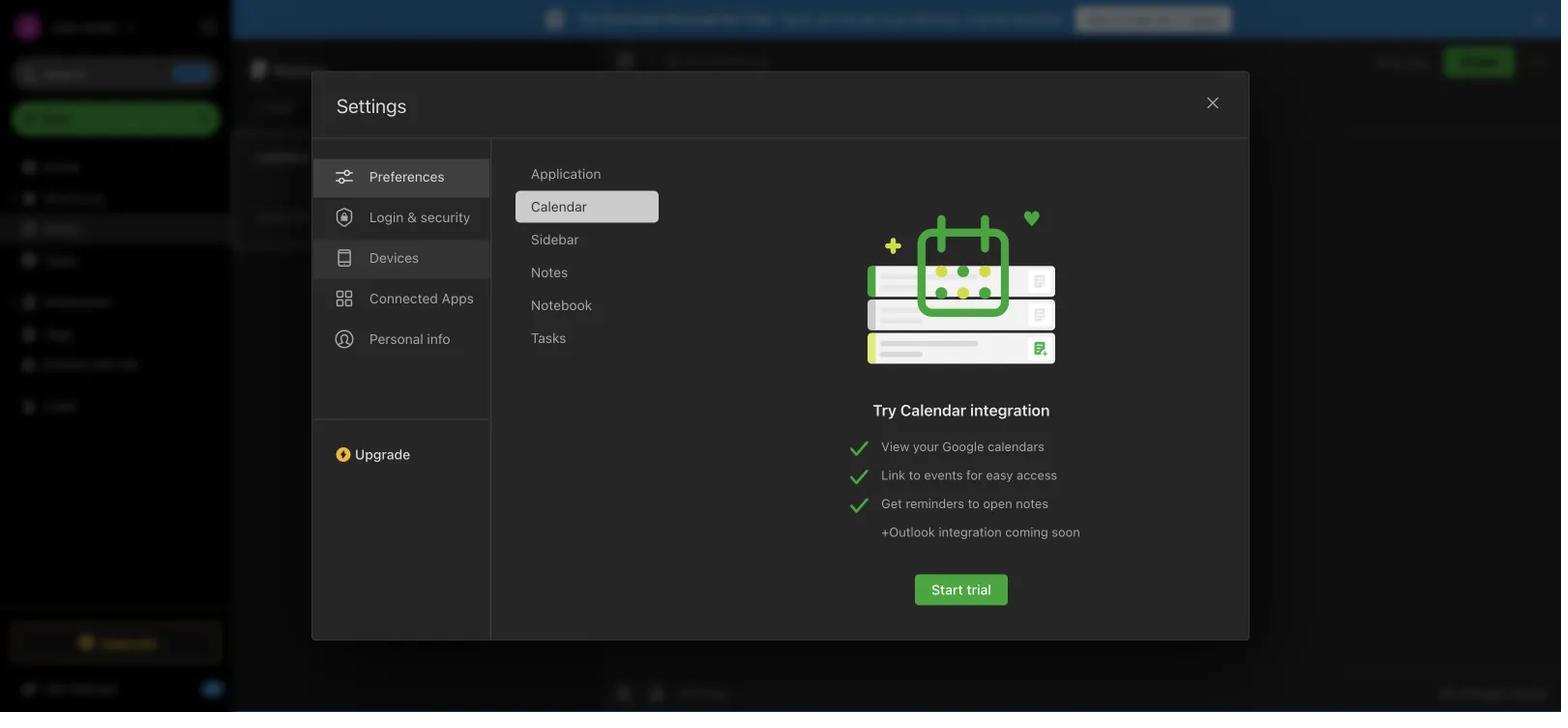 Task type: describe. For each thing, give the bounding box(es) containing it.
for for free:
[[722, 11, 740, 27]]

tasks button
[[0, 245, 231, 276]]

get for get it free for 7 days
[[1087, 11, 1110, 27]]

tags button
[[0, 318, 231, 349]]

link
[[881, 468, 905, 483]]

close image
[[1201, 92, 1225, 115]]

events
[[924, 468, 963, 483]]

reminders
[[906, 497, 964, 511]]

application
[[531, 166, 601, 182]]

+outlook integration coming soon
[[881, 525, 1080, 540]]

1 vertical spatial upgrade button
[[12, 624, 221, 663]]

saved
[[1511, 686, 1546, 701]]

cancel
[[966, 11, 1009, 27]]

with
[[90, 356, 117, 372]]

sidebar
[[531, 232, 579, 248]]

get reminders to open notes
[[881, 497, 1049, 511]]

anytime.
[[1013, 11, 1066, 27]]

a few minutes ago
[[257, 210, 357, 224]]

ago
[[336, 210, 357, 224]]

tab list containing application
[[516, 158, 674, 641]]

view your google calendars
[[881, 440, 1045, 454]]

devices.
[[911, 11, 963, 27]]

home
[[43, 159, 80, 175]]

sync
[[783, 11, 814, 27]]

notebook tab
[[516, 290, 659, 322]]

notes
[[1016, 497, 1049, 511]]

shared with me link
[[0, 349, 231, 380]]

notes inside tab
[[531, 265, 568, 281]]

all changes saved
[[1440, 686, 1546, 701]]

try evernote personal for free: sync across all your devices. cancel anytime.
[[578, 11, 1066, 27]]

1 vertical spatial integration
[[939, 525, 1002, 540]]

sidebar tab
[[516, 224, 659, 256]]

get it free for 7 days
[[1087, 11, 1220, 27]]

devices
[[369, 250, 419, 266]]

login
[[369, 210, 404, 226]]

a
[[257, 210, 264, 224]]

upgrade for upgrade popup button to the bottom
[[100, 635, 157, 651]]

calendar inside tab
[[531, 199, 587, 215]]

upgrade for upgrade popup button in the tab list
[[355, 447, 410, 463]]

get it free for 7 days button
[[1076, 7, 1231, 32]]

trial
[[967, 582, 991, 598]]

coming
[[1005, 525, 1048, 540]]

settings tooltip
[[215, 8, 309, 46]]

tasks tab
[[516, 323, 659, 355]]

notes inside tree
[[43, 221, 80, 237]]

first
[[684, 54, 710, 69]]

google
[[942, 440, 984, 454]]

personal info
[[369, 331, 450, 347]]

Search text field
[[25, 56, 207, 91]]

shared with me
[[43, 356, 140, 372]]

you
[[1407, 54, 1429, 69]]

all
[[862, 11, 876, 27]]

tasks inside button
[[43, 252, 78, 268]]

1 vertical spatial to
[[968, 497, 980, 511]]

days
[[1189, 11, 1220, 27]]

connected
[[369, 291, 438, 307]]

1 horizontal spatial calendar
[[900, 402, 966, 420]]

tree containing home
[[0, 152, 232, 606]]

upgrade button inside tab list
[[312, 419, 490, 471]]

only you
[[1377, 54, 1429, 69]]

few
[[267, 210, 287, 224]]

share
[[1460, 54, 1498, 70]]

for for 7
[[1156, 11, 1174, 27]]

connected apps
[[369, 291, 474, 307]]

new
[[43, 111, 70, 127]]

free:
[[743, 11, 776, 27]]

+outlook
[[881, 525, 935, 540]]

minutes
[[290, 210, 333, 224]]

soon
[[1052, 525, 1080, 540]]

preferences
[[369, 169, 445, 185]]

note window element
[[601, 39, 1561, 713]]

add a reminder image
[[612, 682, 635, 705]]



Task type: vqa. For each thing, say whether or not it's contained in the screenshot.
bottommost integration
yes



Task type: locate. For each thing, give the bounding box(es) containing it.
info
[[427, 331, 450, 347]]

0 vertical spatial integration
[[970, 402, 1050, 420]]

notebook
[[713, 54, 770, 69], [531, 298, 592, 314]]

1 horizontal spatial notebook
[[713, 54, 770, 69]]

upgrade
[[355, 447, 410, 463], [100, 635, 157, 651]]

login & security
[[369, 210, 470, 226]]

0 horizontal spatial calendar
[[531, 199, 587, 215]]

your
[[880, 11, 907, 27], [913, 440, 939, 454]]

notebooks link
[[0, 287, 231, 318]]

start trial button
[[915, 575, 1008, 606]]

1 vertical spatial notebook
[[531, 298, 592, 314]]

apps
[[442, 291, 474, 307]]

notes tab
[[516, 257, 659, 289]]

to
[[909, 468, 921, 483], [968, 497, 980, 511]]

tab list containing preferences
[[312, 139, 491, 641]]

1 vertical spatial notes
[[43, 221, 80, 237]]

&
[[407, 210, 417, 226]]

your right all
[[880, 11, 907, 27]]

notebooks
[[44, 295, 111, 310]]

calendar tab
[[516, 191, 659, 223]]

notebook right 'first'
[[713, 54, 770, 69]]

only
[[1377, 54, 1404, 69]]

0 vertical spatial upgrade button
[[312, 419, 490, 471]]

1 horizontal spatial for
[[966, 468, 983, 483]]

notes link
[[0, 214, 231, 245]]

1 horizontal spatial tasks
[[531, 331, 566, 346]]

get left it
[[1087, 11, 1110, 27]]

1 vertical spatial get
[[881, 497, 902, 511]]

tree
[[0, 152, 232, 606]]

across
[[817, 11, 858, 27]]

0 vertical spatial upgrade
[[355, 447, 410, 463]]

tab list
[[312, 139, 491, 641], [516, 158, 674, 641]]

calendar
[[531, 199, 587, 215], [900, 402, 966, 420]]

settings
[[244, 19, 294, 34], [337, 95, 407, 117]]

0 horizontal spatial your
[[880, 11, 907, 27]]

open
[[983, 497, 1012, 511]]

1 vertical spatial tasks
[[531, 331, 566, 346]]

try for try evernote personal for free: sync across all your devices. cancel anytime.
[[578, 11, 599, 27]]

calendars
[[988, 440, 1045, 454]]

get for get reminders to open notes
[[881, 497, 902, 511]]

0 vertical spatial your
[[880, 11, 907, 27]]

integration down get reminders to open notes
[[939, 525, 1002, 540]]

notebook inside button
[[713, 54, 770, 69]]

1 horizontal spatial tab list
[[516, 158, 674, 641]]

1 note
[[255, 99, 293, 115]]

try
[[578, 11, 599, 27], [873, 402, 897, 420]]

tasks up notebooks on the top
[[43, 252, 78, 268]]

settings up preferences
[[337, 95, 407, 117]]

1 horizontal spatial to
[[968, 497, 980, 511]]

0 vertical spatial personal
[[663, 11, 718, 27]]

None search field
[[25, 56, 207, 91]]

tasks
[[43, 252, 78, 268], [531, 331, 566, 346]]

shortcuts button
[[0, 183, 231, 214]]

0 horizontal spatial to
[[909, 468, 921, 483]]

notebook inside "tab"
[[531, 298, 592, 314]]

1 vertical spatial upgrade
[[100, 635, 157, 651]]

trash
[[43, 399, 77, 415]]

home link
[[0, 152, 232, 183]]

try up view
[[873, 402, 897, 420]]

personal
[[663, 11, 718, 27], [369, 331, 423, 347]]

integration up calendars
[[970, 402, 1050, 420]]

add tag image
[[645, 682, 668, 705]]

for left the easy
[[966, 468, 983, 483]]

1 horizontal spatial your
[[913, 440, 939, 454]]

tasks down notebook "tab"
[[531, 331, 566, 346]]

notes up note
[[274, 58, 327, 81]]

0 horizontal spatial get
[[881, 497, 902, 511]]

tags
[[44, 326, 73, 342]]

first notebook button
[[660, 48, 777, 75]]

0 vertical spatial get
[[1087, 11, 1110, 27]]

get inside button
[[1087, 11, 1110, 27]]

expand notebooks image
[[5, 295, 20, 310]]

0 horizontal spatial personal
[[369, 331, 423, 347]]

1 horizontal spatial try
[[873, 402, 897, 420]]

0 horizontal spatial try
[[578, 11, 599, 27]]

tooltip
[[467, 51, 572, 89]]

it
[[1114, 11, 1123, 27]]

2 horizontal spatial for
[[1156, 11, 1174, 27]]

0 horizontal spatial upgrade
[[100, 635, 157, 651]]

1 horizontal spatial upgrade
[[355, 447, 410, 463]]

trash link
[[0, 392, 231, 423]]

personal up 'first'
[[663, 11, 718, 27]]

changes
[[1458, 686, 1508, 701]]

try calendar integration
[[873, 402, 1050, 420]]

security
[[420, 210, 470, 226]]

for
[[722, 11, 740, 27], [1156, 11, 1174, 27], [966, 468, 983, 483]]

1 horizontal spatial settings
[[337, 95, 407, 117]]

shortcuts
[[44, 190, 104, 206]]

1 horizontal spatial get
[[1087, 11, 1110, 27]]

upgrade inside tab list
[[355, 447, 410, 463]]

me
[[120, 356, 140, 372]]

new button
[[12, 102, 221, 136]]

0 horizontal spatial upgrade button
[[12, 624, 221, 663]]

tasks inside tab
[[531, 331, 566, 346]]

try left "evernote"
[[578, 11, 599, 27]]

your right view
[[913, 440, 939, 454]]

1 vertical spatial your
[[913, 440, 939, 454]]

0 vertical spatial try
[[578, 11, 599, 27]]

note
[[265, 99, 293, 115]]

1 vertical spatial calendar
[[900, 402, 966, 420]]

2 horizontal spatial notes
[[531, 265, 568, 281]]

start trial
[[932, 582, 991, 598]]

settings right 'settings' icon
[[244, 19, 294, 34]]

first notebook
[[684, 54, 770, 69]]

application tab
[[516, 158, 659, 190]]

notebook down notes tab
[[531, 298, 592, 314]]

notes down sidebar
[[531, 265, 568, 281]]

for inside button
[[1156, 11, 1174, 27]]

0 horizontal spatial for
[[722, 11, 740, 27]]

access
[[1017, 468, 1057, 483]]

link to events for easy access
[[881, 468, 1057, 483]]

calendar up sidebar
[[531, 199, 587, 215]]

integration
[[970, 402, 1050, 420], [939, 525, 1002, 540]]

0 vertical spatial calendar
[[531, 199, 587, 215]]

0 vertical spatial settings
[[244, 19, 294, 34]]

0 horizontal spatial notes
[[43, 221, 80, 237]]

0 horizontal spatial tab list
[[312, 139, 491, 641]]

7
[[1178, 11, 1186, 27]]

0 vertical spatial notes
[[274, 58, 327, 81]]

calendar up view your google calendars
[[900, 402, 966, 420]]

0 vertical spatial tasks
[[43, 252, 78, 268]]

view
[[881, 440, 910, 454]]

1 horizontal spatial upgrade button
[[312, 419, 490, 471]]

expand note image
[[614, 50, 637, 74]]

try for try calendar integration
[[873, 402, 897, 420]]

1 vertical spatial settings
[[337, 95, 407, 117]]

all
[[1440, 686, 1455, 701]]

free
[[1126, 11, 1152, 27]]

for left free:
[[722, 11, 740, 27]]

1
[[255, 99, 261, 115]]

personal down 'connected'
[[369, 331, 423, 347]]

start
[[932, 582, 963, 598]]

untitled
[[257, 149, 308, 165]]

get
[[1087, 11, 1110, 27], [881, 497, 902, 511]]

upgrade button
[[312, 419, 490, 471], [12, 624, 221, 663]]

1 vertical spatial personal
[[369, 331, 423, 347]]

0 horizontal spatial notebook
[[531, 298, 592, 314]]

evernote
[[602, 11, 659, 27]]

for left 7
[[1156, 11, 1174, 27]]

Note Editor text field
[[601, 132, 1561, 673]]

shared
[[43, 356, 87, 372]]

notes
[[274, 58, 327, 81], [43, 221, 80, 237], [531, 265, 568, 281]]

1 horizontal spatial personal
[[663, 11, 718, 27]]

easy
[[986, 468, 1013, 483]]

settings image
[[197, 15, 221, 39]]

0 horizontal spatial tasks
[[43, 252, 78, 268]]

to left open
[[968, 497, 980, 511]]

get down link
[[881, 497, 902, 511]]

settings inside tooltip
[[244, 19, 294, 34]]

for for easy
[[966, 468, 983, 483]]

1 vertical spatial try
[[873, 402, 897, 420]]

2 vertical spatial notes
[[531, 265, 568, 281]]

share button
[[1444, 46, 1515, 77]]

0 vertical spatial to
[[909, 468, 921, 483]]

to right link
[[909, 468, 921, 483]]

notes down shortcuts
[[43, 221, 80, 237]]

1 horizontal spatial notes
[[274, 58, 327, 81]]

0 horizontal spatial settings
[[244, 19, 294, 34]]

0 vertical spatial notebook
[[713, 54, 770, 69]]



